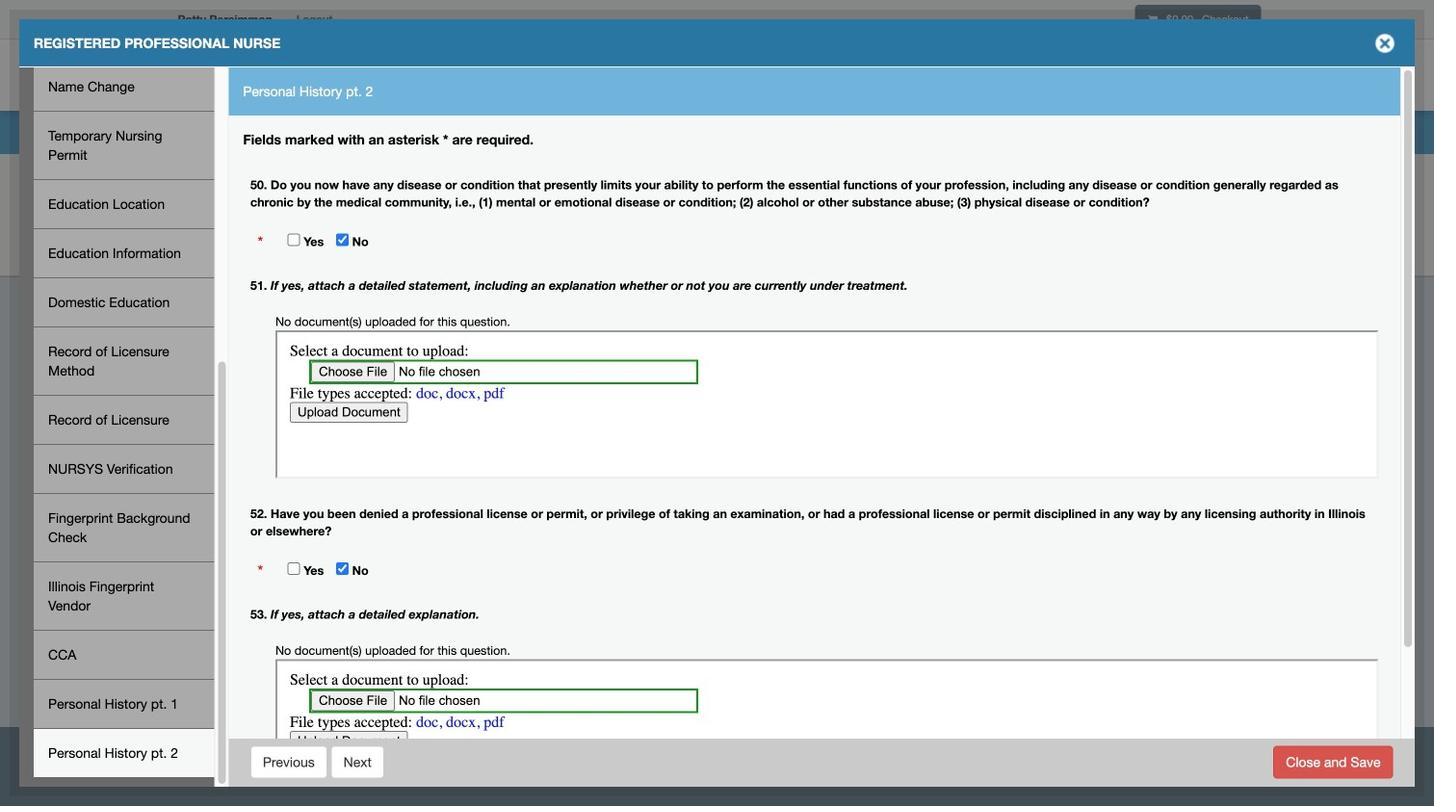 Task type: describe. For each thing, give the bounding box(es) containing it.
close window image
[[1370, 28, 1401, 59]]

illinois department of financial and professional regulation image
[[168, 43, 607, 105]]



Task type: locate. For each thing, give the bounding box(es) containing it.
None button
[[250, 746, 327, 779], [331, 746, 384, 779], [1274, 746, 1393, 779], [250, 746, 327, 779], [331, 746, 384, 779], [1274, 746, 1393, 779]]

None checkbox
[[288, 234, 300, 246], [336, 234, 349, 246], [288, 563, 300, 575], [288, 234, 300, 246], [336, 234, 349, 246], [288, 563, 300, 575]]

shopping cart image
[[1148, 14, 1158, 25]]

None checkbox
[[336, 563, 349, 575]]



Task type: vqa. For each thing, say whether or not it's contained in the screenshot.
button
yes



